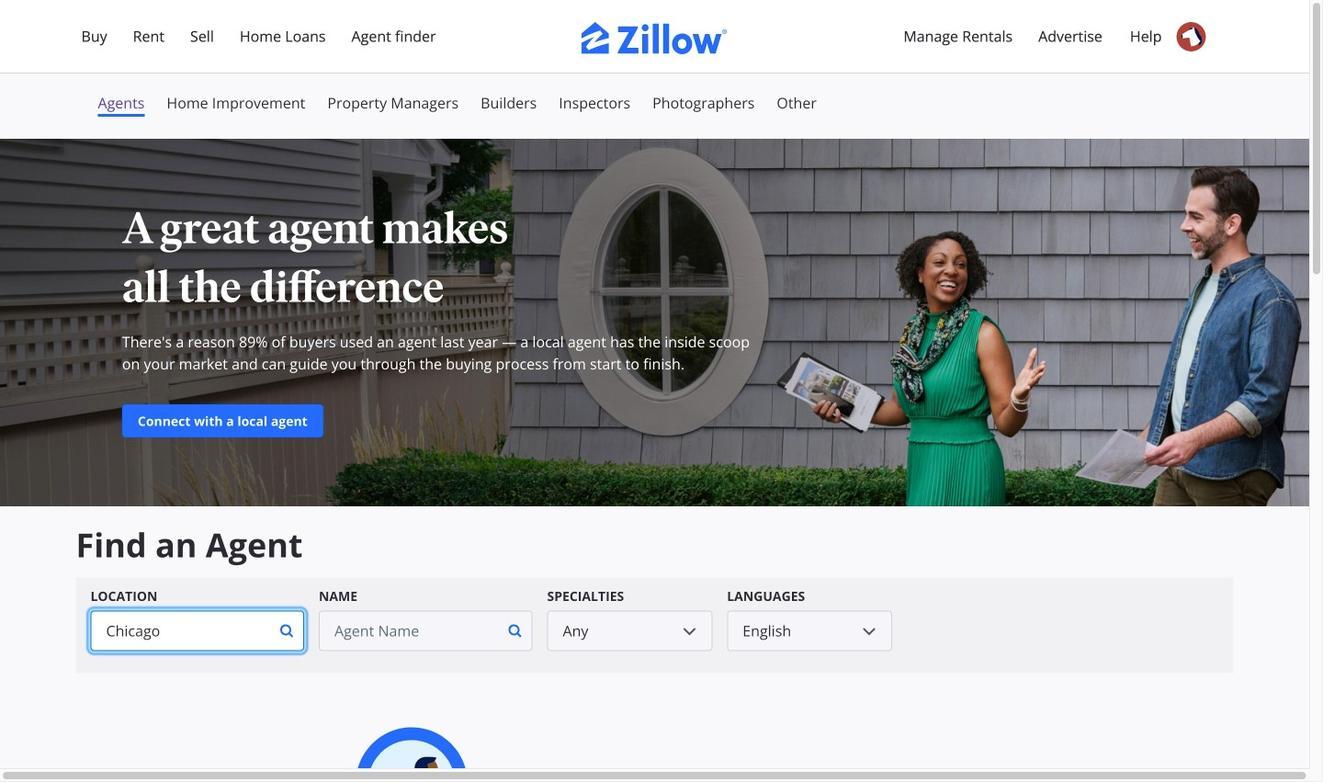 Task type: describe. For each thing, give the bounding box(es) containing it.
zillow logo image
[[581, 22, 729, 54]]

professional leaderboards links element
[[76, 92, 1234, 139]]

main navigation
[[0, 0, 1310, 74]]



Task type: vqa. For each thing, say whether or not it's contained in the screenshot.
the Neighborhood/City/Zip text field
yes



Task type: locate. For each thing, give the bounding box(es) containing it.
None search field
[[76, 578, 1234, 673]]

Agent Name text field
[[319, 611, 499, 651]]

Neighborhood/City/Zip text field
[[91, 611, 270, 651]]

your profile default icon image
[[1177, 22, 1207, 51]]



